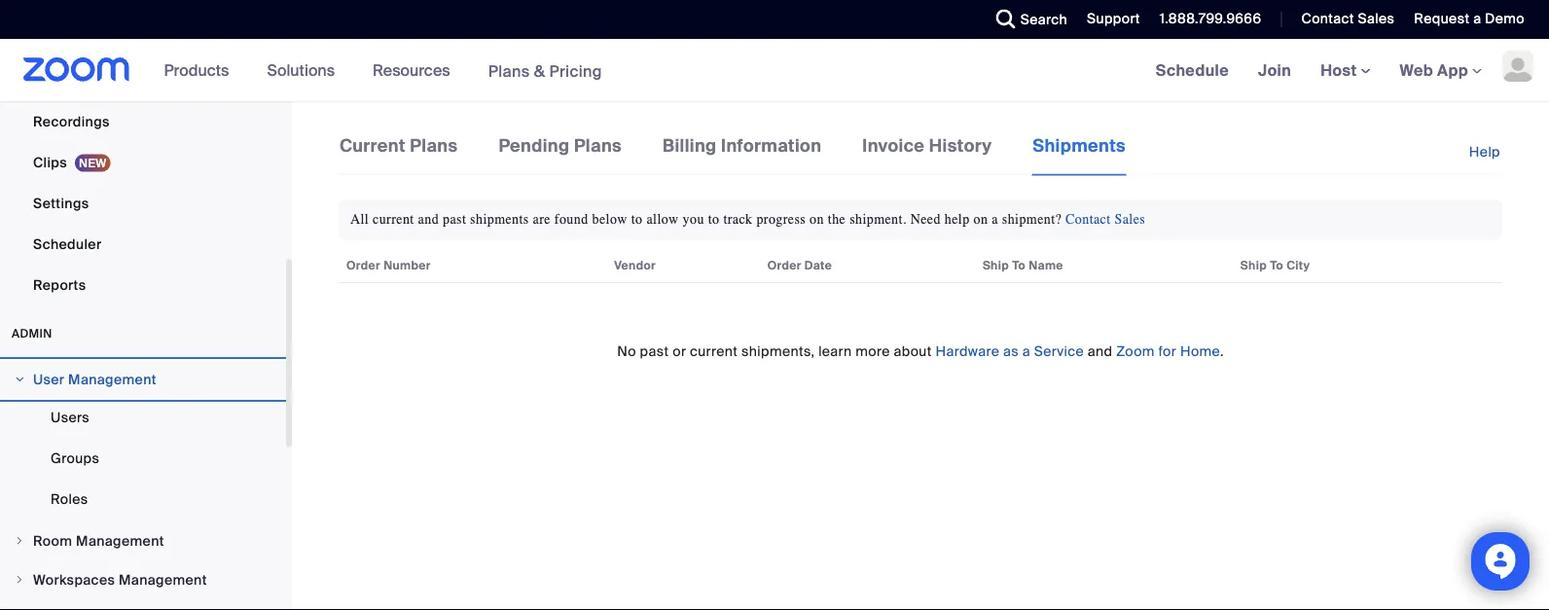 Task type: locate. For each thing, give the bounding box(es) containing it.
0 horizontal spatial on
[[810, 212, 824, 227]]

1 vertical spatial current
[[690, 342, 738, 360]]

0 horizontal spatial order
[[346, 258, 381, 273]]

management inside the room management menu item
[[76, 532, 164, 550]]

on right help
[[974, 212, 988, 227]]

contact sales link inside main content main content
[[1066, 212, 1146, 227]]

2 vertical spatial a
[[1023, 342, 1031, 360]]

to
[[1012, 258, 1026, 273], [1270, 258, 1284, 273]]

plans inside current plans 'link'
[[410, 134, 458, 157]]

ship
[[983, 258, 1009, 273], [1241, 258, 1267, 273]]

1 vertical spatial past
[[640, 342, 669, 360]]

request a demo
[[1414, 10, 1525, 28]]

zoom for home link
[[1116, 342, 1220, 360]]

sales up host "dropdown button"
[[1358, 10, 1395, 28]]

plans & pricing
[[488, 61, 602, 81]]

1 horizontal spatial order
[[768, 258, 802, 273]]

current
[[373, 212, 414, 227], [690, 342, 738, 360]]

plans & pricing link
[[488, 61, 602, 81], [488, 61, 602, 81]]

0 vertical spatial current
[[373, 212, 414, 227]]

banner
[[0, 39, 1549, 103]]

room
[[33, 532, 72, 550]]

2 to from the left
[[1270, 258, 1284, 273]]

&
[[534, 61, 545, 81]]

0 horizontal spatial to
[[1012, 258, 1026, 273]]

0 horizontal spatial sales
[[1115, 212, 1146, 227]]

0 vertical spatial a
[[1474, 10, 1482, 28]]

to left the allow
[[631, 212, 643, 227]]

reports link
[[0, 266, 286, 305]]

current right or
[[690, 342, 738, 360]]

1 ship from the left
[[983, 258, 1009, 273]]

support link
[[1073, 0, 1145, 39], [1087, 10, 1140, 28]]

right image
[[14, 374, 25, 385], [14, 574, 25, 586]]

0 horizontal spatial past
[[443, 212, 466, 227]]

1 right image from the top
[[14, 374, 25, 385]]

plans inside pending plans link
[[574, 134, 622, 157]]

service
[[1034, 342, 1084, 360]]

ship left name
[[983, 258, 1009, 273]]

ship for ship to name
[[983, 258, 1009, 273]]

a
[[1474, 10, 1482, 28], [992, 212, 998, 227], [1023, 342, 1031, 360]]

plans
[[488, 61, 530, 81], [410, 134, 458, 157], [574, 134, 622, 157]]

order left 'date'
[[768, 258, 802, 273]]

user management menu item
[[0, 361, 286, 398]]

contact sales link
[[1287, 0, 1400, 39], [1302, 10, 1395, 28], [1066, 212, 1146, 227]]

plans left '&'
[[488, 61, 530, 81]]

search
[[1021, 10, 1068, 28]]

menu item
[[0, 600, 286, 610]]

on left the
[[810, 212, 824, 227]]

past left shipments on the top
[[443, 212, 466, 227]]

hardware
[[936, 342, 1000, 360]]

city
[[1287, 258, 1310, 273]]

right image down right image
[[14, 574, 25, 586]]

admin
[[12, 326, 52, 341]]

products
[[164, 60, 229, 80]]

contact up host
[[1302, 10, 1355, 28]]

1 order from the left
[[346, 258, 381, 273]]

0 vertical spatial management
[[68, 370, 156, 388]]

profile picture image
[[1503, 51, 1534, 82]]

product information navigation
[[150, 39, 617, 103]]

invoice
[[863, 134, 925, 157]]

demo
[[1485, 10, 1525, 28]]

current plans link
[[339, 132, 459, 174]]

order
[[346, 258, 381, 273], [768, 258, 802, 273]]

1 horizontal spatial contact
[[1302, 10, 1355, 28]]

and up "number" in the left of the page
[[418, 212, 439, 227]]

management down the room management menu item
[[119, 571, 207, 589]]

a right as
[[1023, 342, 1031, 360]]

web
[[1400, 60, 1434, 80]]

right image inside the user management menu item
[[14, 374, 25, 385]]

workspaces management
[[33, 571, 207, 589]]

and left zoom
[[1088, 342, 1113, 360]]

order left "number" in the left of the page
[[346, 258, 381, 273]]

2 order from the left
[[768, 258, 802, 273]]

invoice history
[[863, 134, 992, 157]]

contact
[[1302, 10, 1355, 28], [1066, 212, 1111, 227]]

2 right image from the top
[[14, 574, 25, 586]]

to left city
[[1270, 258, 1284, 273]]

1 horizontal spatial current
[[690, 342, 738, 360]]

0 horizontal spatial to
[[631, 212, 643, 227]]

all
[[350, 212, 369, 227]]

1 vertical spatial contact
[[1066, 212, 1111, 227]]

1 horizontal spatial sales
[[1358, 10, 1395, 28]]

1 to from the left
[[1012, 258, 1026, 273]]

to left name
[[1012, 258, 1026, 273]]

1 vertical spatial management
[[76, 532, 164, 550]]

plans right pending on the top left of the page
[[574, 134, 622, 157]]

0 horizontal spatial contact
[[1066, 212, 1111, 227]]

a left shipment?
[[992, 212, 998, 227]]

0 horizontal spatial plans
[[410, 134, 458, 157]]

0 vertical spatial and
[[418, 212, 439, 227]]

plans right current
[[410, 134, 458, 157]]

0 vertical spatial right image
[[14, 374, 25, 385]]

management inside workspaces management menu item
[[119, 571, 207, 589]]

current right all
[[373, 212, 414, 227]]

pending plans link
[[498, 132, 623, 174]]

recordings link
[[0, 102, 286, 141]]

banner containing products
[[0, 39, 1549, 103]]

settings
[[33, 194, 89, 212]]

management for user management
[[68, 370, 156, 388]]

2 horizontal spatial plans
[[574, 134, 622, 157]]

solutions
[[267, 60, 335, 80]]

0 horizontal spatial ship
[[983, 258, 1009, 273]]

scheduler
[[33, 235, 102, 253]]

right image left "user"
[[14, 374, 25, 385]]

management
[[68, 370, 156, 388], [76, 532, 164, 550], [119, 571, 207, 589]]

2 horizontal spatial a
[[1474, 10, 1482, 28]]

1 horizontal spatial on
[[974, 212, 988, 227]]

no
[[617, 342, 636, 360]]

1 horizontal spatial to
[[1270, 258, 1284, 273]]

2 vertical spatial management
[[119, 571, 207, 589]]

0 horizontal spatial current
[[373, 212, 414, 227]]

information
[[721, 134, 822, 157]]

management inside the user management menu item
[[68, 370, 156, 388]]

solutions button
[[267, 39, 344, 101]]

management for workspaces management
[[119, 571, 207, 589]]

past left or
[[640, 342, 669, 360]]

2 ship from the left
[[1241, 258, 1267, 273]]

no past or current shipments, learn more about hardware as a service and zoom for home .
[[617, 342, 1224, 360]]

management for room management
[[76, 532, 164, 550]]

1 horizontal spatial ship
[[1241, 258, 1267, 273]]

roles link
[[0, 480, 286, 519]]

1 vertical spatial sales
[[1115, 212, 1146, 227]]

vendor
[[614, 258, 656, 273]]

1 horizontal spatial past
[[640, 342, 669, 360]]

1 vertical spatial and
[[1088, 342, 1113, 360]]

1 horizontal spatial to
[[708, 212, 720, 227]]

sales down shipments link at the top of page
[[1115, 212, 1146, 227]]

plans for pending plans
[[574, 134, 622, 157]]

are
[[533, 212, 551, 227]]

1 vertical spatial right image
[[14, 574, 25, 586]]

workspaces management menu item
[[0, 562, 286, 599]]

a left demo
[[1474, 10, 1482, 28]]

to right you
[[708, 212, 720, 227]]

ship left city
[[1241, 258, 1267, 273]]

allow
[[647, 212, 679, 227]]

0 horizontal spatial and
[[418, 212, 439, 227]]

room management
[[33, 532, 164, 550]]

management up workspaces management
[[76, 532, 164, 550]]

right image inside workspaces management menu item
[[14, 574, 25, 586]]

1.888.799.9666 button
[[1145, 0, 1267, 39], [1160, 10, 1262, 28]]

more
[[856, 342, 890, 360]]

current
[[340, 134, 406, 157]]

0 vertical spatial contact
[[1302, 10, 1355, 28]]

on
[[810, 212, 824, 227], [974, 212, 988, 227]]

request
[[1414, 10, 1470, 28]]

request a demo link
[[1400, 0, 1549, 39], [1414, 10, 1525, 28]]

contact right shipment?
[[1066, 212, 1111, 227]]

management up users link
[[68, 370, 156, 388]]

1 vertical spatial a
[[992, 212, 998, 227]]

1 horizontal spatial plans
[[488, 61, 530, 81]]

to for city
[[1270, 258, 1284, 273]]



Task type: vqa. For each thing, say whether or not it's contained in the screenshot.
add icon
no



Task type: describe. For each thing, give the bounding box(es) containing it.
search button
[[982, 0, 1073, 39]]

help link
[[1469, 132, 1503, 172]]

resources
[[373, 60, 450, 80]]

for
[[1159, 342, 1177, 360]]

0 vertical spatial past
[[443, 212, 466, 227]]

name
[[1029, 258, 1064, 273]]

join
[[1258, 60, 1292, 80]]

invoice history link
[[862, 132, 993, 174]]

pending plans
[[499, 134, 622, 157]]

groups
[[51, 449, 99, 467]]

you
[[683, 212, 704, 227]]

plans inside product information navigation
[[488, 61, 530, 81]]

admin menu menu
[[0, 361, 286, 610]]

ship for ship to city
[[1241, 258, 1267, 273]]

app
[[1438, 60, 1469, 80]]

help
[[945, 212, 970, 227]]

schedule link
[[1141, 39, 1244, 101]]

user management menu
[[0, 398, 286, 521]]

1 to from the left
[[631, 212, 643, 227]]

user management
[[33, 370, 156, 388]]

main content main content
[[292, 101, 1549, 610]]

1 horizontal spatial and
[[1088, 342, 1113, 360]]

order date
[[768, 258, 832, 273]]

personal menu menu
[[0, 0, 286, 307]]

host
[[1321, 60, 1361, 80]]

as
[[1003, 342, 1019, 360]]

need
[[911, 212, 941, 227]]

scheduler link
[[0, 225, 286, 264]]

billing information link
[[662, 132, 823, 174]]

current plans
[[340, 134, 458, 157]]

shipments link
[[1032, 132, 1127, 176]]

billing
[[663, 134, 717, 157]]

the
[[828, 212, 846, 227]]

all current and past shipments are found below to allow you to track progress on the shipment. need help on a shipment? contact sales
[[350, 212, 1146, 227]]

ship to name
[[983, 258, 1064, 273]]

roles
[[51, 490, 88, 508]]

order number
[[346, 258, 431, 273]]

side navigation navigation
[[0, 0, 292, 610]]

right image for workspaces management
[[14, 574, 25, 586]]

meetings navigation
[[1141, 39, 1549, 103]]

users link
[[0, 398, 286, 437]]

history
[[929, 134, 992, 157]]

0 vertical spatial sales
[[1358, 10, 1395, 28]]

billing information
[[663, 134, 822, 157]]

join link
[[1244, 39, 1306, 101]]

host button
[[1321, 60, 1371, 80]]

web app
[[1400, 60, 1469, 80]]

ship to city
[[1241, 258, 1310, 273]]

shipments
[[470, 212, 529, 227]]

zoom
[[1116, 342, 1155, 360]]

track
[[724, 212, 753, 227]]

room management menu item
[[0, 523, 286, 560]]

hardware as a service link
[[936, 342, 1084, 360]]

1 on from the left
[[810, 212, 824, 227]]

0 horizontal spatial a
[[992, 212, 998, 227]]

contact inside main content main content
[[1066, 212, 1111, 227]]

number
[[384, 258, 431, 273]]

pricing
[[549, 61, 602, 81]]

learn
[[819, 342, 852, 360]]

1 horizontal spatial a
[[1023, 342, 1031, 360]]

1.888.799.9666
[[1160, 10, 1262, 28]]

support
[[1087, 10, 1140, 28]]

found
[[555, 212, 588, 227]]

pending
[[499, 134, 570, 157]]

date
[[805, 258, 832, 273]]

zoom logo image
[[23, 57, 130, 82]]

below
[[592, 212, 628, 227]]

web app button
[[1400, 60, 1482, 80]]

progress
[[757, 212, 806, 227]]

workspaces
[[33, 571, 115, 589]]

contact sales
[[1302, 10, 1395, 28]]

shipment.
[[850, 212, 907, 227]]

users
[[51, 408, 90, 426]]

right image for user management
[[14, 374, 25, 385]]

clips link
[[0, 143, 286, 182]]

clips
[[33, 153, 67, 171]]

schedule
[[1156, 60, 1229, 80]]

groups link
[[0, 439, 286, 478]]

order for order number
[[346, 258, 381, 273]]

home
[[1180, 342, 1220, 360]]

settings link
[[0, 184, 286, 223]]

shipments
[[1033, 134, 1126, 157]]

products button
[[164, 39, 238, 101]]

recordings
[[33, 112, 110, 130]]

order for order date
[[768, 258, 802, 273]]

2 to from the left
[[708, 212, 720, 227]]

right image
[[14, 535, 25, 547]]

.
[[1220, 342, 1224, 360]]

2 on from the left
[[974, 212, 988, 227]]

shipment?
[[1002, 212, 1062, 227]]

plans for current plans
[[410, 134, 458, 157]]

resources button
[[373, 39, 459, 101]]

sales inside main content main content
[[1115, 212, 1146, 227]]

user
[[33, 370, 65, 388]]

shipments,
[[742, 342, 815, 360]]

to for name
[[1012, 258, 1026, 273]]



